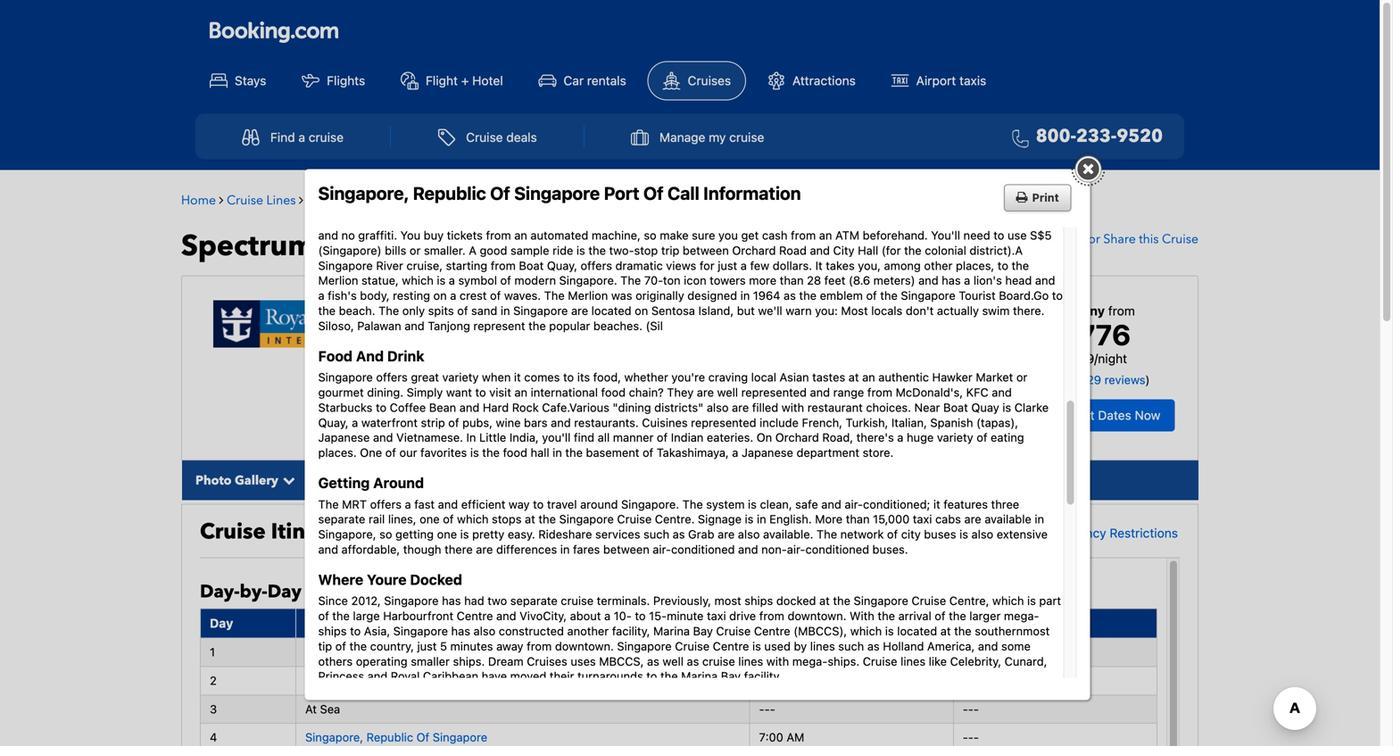 Task type: describe. For each thing, give the bounding box(es) containing it.
1 vertical spatial (pulau
[[349, 674, 383, 687]]

angle right image for royal
[[404, 194, 408, 206]]

in down the rideshare
[[560, 543, 570, 556]]

cruise lines link
[[227, 192, 296, 209]]

ports of call
[[305, 616, 381, 631]]

wine
[[496, 416, 521, 429]]

1 horizontal spatial the
[[683, 498, 703, 511]]

balcony from $776 $259 / night
[[1056, 304, 1135, 366]]

select
[[1059, 408, 1095, 423]]

seas inside 3 night penang spectrum of the seas
[[543, 321, 573, 341]]

now
[[1135, 408, 1161, 423]]

well inside where youre docked since 2012, singapore has had two separate cruise terminals. previously, most ships docked at the singapore cruise centre, which is part of the large harbourfront centre and vivocity, about a 10- to 15-minute taxi drive from downtown. with the arrival of the larger mega- ships to asia, singapore has also constructed another facility,  marina bay cruise centre (mbccs), which is located at the southernmost tip of the country, just 5 minutes away from downtown. singapore cruise centre is used by lines such as holland america, and some others operating smaller ships. dream cruises uses mbccs, as well as cruise lines with mega-ships. cruise lines like celebrity, cunard, princess and royal caribbean have moved their turnarounds to the marina bay facility.
[[663, 655, 684, 668]]

singapore down facility,
[[617, 640, 672, 653]]

taxi inside getting around the mrt offers a fast and efficient way to travel around singapore. the system is clean, safe and air-conditioned; it features three separate rail lines, one of which stops at the singapore cruise centre. signage is in english. more than 15,000 taxi cabs are available in singapore, so getting one is pretty easy. rideshare services such as grab are also available. the network of city buses is also extensive and affordable, though there are differences in fares between air-conditioned and non-air-conditioned buses.
[[913, 513, 932, 526]]

asia,
[[364, 624, 390, 638]]

restaurant
[[808, 401, 863, 414]]

the down centre,
[[949, 609, 967, 623]]

is left clean,
[[748, 498, 757, 511]]

centre,
[[950, 594, 989, 608]]

0 horizontal spatial lines
[[739, 655, 764, 668]]

road,
[[823, 431, 853, 444]]

9520
[[1117, 124, 1163, 149]]

cruise up day-
[[200, 517, 266, 547]]

(tapas),
[[977, 416, 1019, 429]]

republic for 1
[[367, 645, 413, 659]]

are down pretty
[[476, 543, 493, 556]]

than
[[846, 513, 870, 526]]

the down asia,
[[350, 640, 367, 653]]

cruise down minute
[[675, 640, 710, 653]]

taxi inside where youre docked since 2012, singapore has had two separate cruise terminals. previously, most ships docked at the singapore cruise centre, which is part of the large harbourfront centre and vivocity, about a 10- to 15-minute taxi drive from downtown. with the arrival of the larger mega- ships to asia, singapore has also constructed another facility,  marina bay cruise centre (mbccs), which is located at the southernmost tip of the country, just 5 minutes away from downtown. singapore cruise centre is used by lines such as holland america, and some others operating smaller ships. dream cruises uses mbccs, as well as cruise lines with mega-ships. cruise lines like celebrity, cunard, princess and royal caribbean have moved their turnarounds to the marina bay facility.
[[707, 609, 726, 623]]

the down find
[[565, 446, 583, 459]]

cruises link
[[648, 61, 746, 101]]

a inside getting around the mrt offers a fast and efficient way to travel around singapore. the system is clean, safe and air-conditioned; it features three separate rail lines, one of which stops at the singapore cruise centre. signage is in english. more than 15,000 taxi cabs are available in singapore, so getting one is pretty easy. rideshare services such as grab are also available. the network of city buses is also extensive and affordable, though there are differences in fares between air-conditioned and non-air-conditioned buses.
[[405, 498, 411, 511]]

0 vertical spatial represented
[[742, 386, 807, 399]]

call inside spectrum of the seas main content
[[357, 616, 381, 631]]

0 vertical spatial centre
[[457, 609, 493, 623]]

at inside food and drink singapore offers great variety when it comes to its food, whether you're craving local asian tastes at an authentic hawker market or gourmet dining. simply want to visit an international food chain? they are well represented and range from mcdonald's, kfc and starbucks to coffee bean and hard rock cafe.various "dining districts" also are filled with restaurant choices. near boat quay is clarke quay, a waterfront strip of pubs, wine bars and restaurants. cuisines represented include french, turkish, italian, spanish (tapas), japanese and vietnamese. in little india, you'll find all manner of indian eateries. on orchard road, there's a huge variety of eating places. one of our favorites is the food hall in the basement of takashimaya, a japanese department store.
[[849, 371, 859, 384]]

of down penang (pulau pinang), malaysia
[[417, 731, 430, 744]]

smaller
[[411, 655, 450, 668]]

such inside where youre docked since 2012, singapore has had two separate cruise terminals. previously, most ships docked at the singapore cruise centre, which is part of the large harbourfront centre and vivocity, about a 10- to 15-minute taxi drive from downtown. with the arrival of the larger mega- ships to asia, singapore has also constructed another facility,  marina bay cruise centre (mbccs), which is located at the southernmost tip of the country, just 5 minutes away from downtown. singapore cruise centre is used by lines such as holland america, and some others operating smaller ships. dream cruises uses mbccs, as well as cruise lines with mega-ships. cruise lines like celebrity, cunard, princess and royal caribbean have moved their turnarounds to the marina bay facility.
[[839, 640, 864, 653]]

india,
[[510, 431, 539, 444]]

so
[[380, 528, 392, 541]]

port
[[604, 182, 640, 203]]

1 horizontal spatial cruise
[[561, 594, 594, 608]]

and down two
[[496, 609, 517, 623]]

seas left reviews
[[637, 192, 664, 209]]

car
[[564, 73, 584, 88]]

cuisines
[[642, 416, 688, 429]]

which inside getting around the mrt offers a fast and efficient way to travel around singapore. the system is clean, safe and air-conditioned; it features three separate rail lines, one of which stops at the singapore cruise centre. signage is in english. more than 15,000 taxi cabs are available in singapore, so getting one is pretty easy. rideshare services such as grab are also available. the network of city buses is also extensive and affordable, though there are differences in fares between air-conditioned and non-air-conditioned buses.
[[457, 513, 489, 526]]

coffee
[[390, 401, 426, 414]]

4:30
[[963, 645, 988, 659]]

to down "dining."
[[376, 401, 387, 414]]

0 vertical spatial spectrum of the seas
[[411, 192, 532, 209]]

as right mbccs,
[[647, 655, 660, 668]]

singapore, up the princess at the bottom of the page
[[305, 645, 363, 659]]

0 vertical spatial day
[[268, 580, 302, 604]]

home link
[[181, 192, 216, 209]]

from down docked on the bottom right of the page
[[759, 609, 785, 623]]

save
[[1058, 231, 1085, 248]]

0 vertical spatial one
[[420, 513, 440, 526]]

from down constructed
[[527, 640, 552, 653]]

as inside getting around the mrt offers a fast and efficient way to travel around singapore. the system is clean, safe and air-conditioned; it features three separate rail lines, one of which stops at the singapore cruise centre. signage is in english. more than 15,000 taxi cabs are available in singapore, so getting one is pretty easy. rideshare services such as grab are also available. the network of city buses is also extensive and affordable, though there are differences in fares between air-conditioned and non-air-conditioned buses.
[[673, 528, 685, 541]]

orchard
[[776, 431, 819, 444]]

singapore, down sea
[[305, 731, 363, 744]]

quay,
[[318, 416, 349, 429]]

map marker image
[[438, 375, 445, 387]]

most
[[715, 594, 742, 608]]

and down tastes
[[810, 386, 830, 399]]

at
[[305, 702, 317, 716]]

in down clean,
[[757, 513, 767, 526]]

1 conditioned from the left
[[671, 543, 735, 556]]

1 horizontal spatial cruises
[[688, 73, 731, 88]]

0 horizontal spatial pinang),
[[386, 674, 431, 687]]

ports of call: penang (pulau pinang), malaysia
[[449, 374, 719, 389]]

1 vertical spatial bay
[[721, 670, 741, 683]]

range
[[833, 386, 864, 399]]

hawker
[[932, 371, 973, 384]]

cruise up arrival
[[912, 594, 947, 608]]

the right with
[[878, 609, 895, 623]]

singapore up have
[[433, 645, 488, 659]]

and inside spectrum of the seas main content
[[1020, 526, 1042, 540]]

0 horizontal spatial japanese
[[318, 431, 370, 444]]

is right signage
[[745, 513, 754, 526]]

select          dates now
[[1059, 408, 1161, 423]]

stays link
[[196, 62, 281, 100]]

and down market
[[992, 386, 1012, 399]]

cruise search
[[942, 231, 1020, 248]]

itinerary button
[[310, 460, 407, 500]]

there's
[[857, 431, 894, 444]]

0 vertical spatial bay
[[693, 624, 713, 638]]

reviews
[[667, 192, 713, 209]]

mrt
[[342, 498, 367, 511]]

terminals.
[[597, 594, 650, 608]]

minutes
[[450, 640, 493, 653]]

to down large at the bottom of the page
[[350, 624, 361, 638]]

docked
[[410, 571, 462, 588]]

also down signage
[[738, 528, 760, 541]]

of inside 3 night penang spectrum of the seas
[[502, 321, 515, 341]]

singapore, republic of singapore for 1
[[305, 645, 488, 659]]

ports for ports of call: penang (pulau pinang), malaysia
[[449, 374, 483, 389]]

are down features
[[965, 513, 982, 526]]

find a cruise link
[[223, 120, 363, 155]]

efficient
[[461, 498, 506, 511]]

the right turnarounds
[[661, 670, 678, 683]]

0 vertical spatial an
[[862, 371, 876, 384]]

singapore, down the find a cruise
[[318, 182, 409, 203]]

singapore inside getting around the mrt offers a fast and efficient way to travel around singapore. the system is clean, safe and air-conditioned; it features three separate rail lines, one of which stops at the singapore cruise centre. signage is in english. more than 15,000 taxi cabs are available in singapore, so getting one is pretty easy. rideshare services such as grab are also available. the network of city buses is also extensive and affordable, though there are differences in fares between air-conditioned and non-air-conditioned buses.
[[559, 513, 614, 526]]

singapore inside food and drink singapore offers great variety when it comes to its food, whether you're craving local asian tastes at an authentic hawker market or gourmet dining. simply want to visit an international food chain? they are well represented and range from mcdonald's, kfc and starbucks to coffee bean and hard rock cafe.various "dining districts" also are filled with restaurant choices. near boat quay is clarke quay, a waterfront strip of pubs, wine bars and restaurants. cuisines represented include french, turkish, italian, spanish (tapas), japanese and vietnamese. in little india, you'll find all manner of indian eateries. on orchard road, there's a huge variety of eating places. one of our favorites is the food hall in the basement of takashimaya, a japanese department store.
[[318, 371, 373, 384]]

spectrum down cruise lines in the left of the page
[[181, 227, 314, 266]]

bars
[[524, 416, 548, 429]]

in up extensive
[[1035, 513, 1045, 526]]

are left filled
[[732, 401, 749, 414]]

1 horizontal spatial lines
[[810, 640, 835, 653]]

7:00 am
[[759, 731, 805, 744]]

of right port
[[644, 182, 664, 203]]

cruise deals link
[[418, 120, 557, 155]]

0 horizontal spatial malaysia
[[434, 674, 481, 687]]

cruise down drive
[[716, 624, 751, 638]]

fast
[[414, 498, 435, 511]]

and up where
[[318, 543, 338, 556]]

drink
[[387, 348, 425, 365]]

0 vertical spatial downtown.
[[788, 609, 847, 623]]

and up more
[[822, 498, 842, 511]]

and up "pubs," on the bottom left
[[460, 401, 480, 414]]

0 horizontal spatial variety
[[442, 371, 479, 384]]

0 vertical spatial pinang),
[[619, 374, 666, 389]]

differences
[[496, 543, 557, 556]]

spectrum right angle right icon
[[543, 192, 598, 209]]

with inside food and drink singapore offers great variety when it comes to its food, whether you're craving local asian tastes at an authentic hawker market or gourmet dining. simply want to visit an international food chain? they are well represented and range from mcdonald's, kfc and starbucks to coffee bean and hard rock cafe.various "dining districts" also are filled with restaurant choices. near boat quay is clarke quay, a waterfront strip of pubs, wine bars and restaurants. cuisines represented include french, turkish, italian, spanish (tapas), japanese and vietnamese. in little india, you'll find all manner of indian eateries. on orchard road, there's a huge variety of eating places. one of our favorites is the food hall in the basement of takashimaya, a japanese department store.
[[782, 401, 804, 414]]

2 horizontal spatial lines
[[901, 655, 926, 668]]

0 horizontal spatial mega-
[[793, 655, 828, 668]]

booking.com home image
[[210, 21, 338, 44]]

they
[[667, 386, 694, 399]]

to left its
[[563, 371, 574, 384]]

attractions
[[793, 73, 856, 88]]

as down minute
[[687, 655, 699, 668]]

huge
[[907, 431, 934, 444]]

spectrum down cruise deals link
[[411, 192, 466, 209]]

cruise left lines
[[227, 192, 263, 209]]

also inside where youre docked since 2012, singapore has had two separate cruise terminals. previously, most ships docked at the singapore cruise centre, which is part of the large harbourfront centre and vivocity, about a 10- to 15-minute taxi drive from downtown. with the arrival of the larger mega- ships to asia, singapore has also constructed another facility,  marina bay cruise centre (mbccs), which is located at the southernmost tip of the country, just 5 minutes away from downtown. singapore cruise centre is used by lines such as holland america, and some others operating smaller ships. dream cruises uses mbccs, as well as cruise lines with mega-ships. cruise lines like celebrity, cunard, princess and royal caribbean have moved their turnarounds to the marina bay facility.
[[474, 624, 496, 638]]

2 vertical spatial centre
[[713, 640, 749, 653]]

singapore, republic of singapore link for 4
[[305, 731, 488, 744]]

to inside getting around the mrt offers a fast and efficient way to travel around singapore. the system is clean, safe and air-conditioned; it features three separate rail lines, one of which stops at the singapore cruise centre. signage is in english. more than 15,000 taxi cabs are available in singapore, so getting one is pretty easy. rideshare services such as grab are also available. the network of city buses is also extensive and affordable, though there are differences in fares between air-conditioned and non-air-conditioned buses.
[[533, 498, 544, 511]]

and right fast
[[438, 498, 458, 511]]

dining.
[[367, 386, 404, 399]]

2 conditioned from the left
[[806, 543, 870, 556]]

airport taxis
[[916, 73, 987, 88]]

cunard,
[[1005, 655, 1048, 668]]

cruise down holland
[[863, 655, 898, 668]]

mcdonald's,
[[896, 386, 963, 399]]

all
[[598, 431, 610, 444]]

cruise search link
[[924, 231, 1038, 248]]

about
[[570, 609, 601, 623]]

a down eateries.
[[732, 446, 739, 459]]

our
[[399, 446, 417, 459]]

rentals
[[587, 73, 626, 88]]

favorites
[[421, 446, 467, 459]]

at inside getting around the mrt offers a fast and efficient way to travel around singapore. the system is clean, safe and air-conditioned; it features three separate rail lines, one of which stops at the singapore cruise centre. signage is in english. more than 15,000 taxi cabs are available in singapore, so getting one is pretty easy. rideshare services such as grab are also available. the network of city buses is also extensive and affordable, though there are differences in fares between air-conditioned and non-air-conditioned buses.
[[525, 513, 535, 526]]

pretty
[[472, 528, 505, 541]]

royal caribbean
[[307, 192, 401, 209]]

around
[[580, 498, 618, 511]]

of right the "country,"
[[417, 645, 430, 659]]

the left reviews
[[616, 192, 634, 209]]

are down you're
[[697, 386, 714, 399]]

1 horizontal spatial air-
[[787, 543, 806, 556]]

singapore left port
[[514, 182, 600, 203]]

cruise inside travel menu navigation
[[309, 130, 344, 145]]

boat
[[944, 401, 968, 414]]

and up celebrity,
[[978, 640, 998, 653]]

1 vertical spatial has
[[451, 624, 470, 638]]

districts"
[[655, 401, 704, 414]]

food,
[[593, 371, 621, 384]]

turkish,
[[846, 416, 889, 429]]

it inside food and drink singapore offers great variety when it comes to its food, whether you're craving local asian tastes at an authentic hawker market or gourmet dining. simply want to visit an international food chain? they are well represented and range from mcdonald's, kfc and starbucks to coffee bean and hard rock cafe.various "dining districts" also are filled with restaurant choices. near boat quay is clarke quay, a waterfront strip of pubs, wine bars and restaurants. cuisines represented include french, turkish, italian, spanish (tapas), japanese and vietnamese. in little india, you'll find all manner of indian eateries. on orchard road, there's a huge variety of eating places. one of our favorites is the food hall in the basement of takashimaya, a japanese department store.
[[514, 371, 521, 384]]

1 vertical spatial which
[[993, 594, 1024, 608]]

1 horizontal spatial which
[[851, 624, 882, 638]]

with
[[850, 609, 875, 623]]

is left the used
[[753, 640, 761, 653]]

1 vertical spatial day
[[210, 616, 233, 631]]

0 vertical spatial has
[[442, 594, 461, 608]]

2 ships. from the left
[[828, 655, 860, 668]]

getting
[[396, 528, 434, 541]]

the down little
[[482, 446, 500, 459]]

comes
[[524, 371, 560, 384]]

republic for 4
[[367, 731, 413, 744]]

is up holland
[[885, 624, 894, 638]]

0 horizontal spatial an
[[515, 386, 528, 399]]

flights link
[[288, 62, 380, 100]]

clarke
[[1015, 401, 1049, 414]]

republic inside dialog
[[413, 182, 486, 203]]

vietnamese.
[[396, 431, 463, 444]]

or inside spectrum of the seas main content
[[1088, 231, 1101, 248]]

800-233-9520
[[1036, 124, 1163, 149]]

previously,
[[653, 594, 711, 608]]

1 vertical spatial ships
[[318, 624, 347, 638]]

whether
[[624, 371, 669, 384]]

chevron up image
[[375, 474, 392, 486]]

are down signage
[[718, 528, 735, 541]]

a inside where youre docked since 2012, singapore has had two separate cruise terminals. previously, most ships docked at the singapore cruise centre, which is part of the large harbourfront centre and vivocity, about a 10- to 15-minute taxi drive from downtown. with the arrival of the larger mega- ships to asia, singapore has also constructed another facility,  marina bay cruise centre (mbccs), which is located at the southernmost tip of the country, just 5 minutes away from downtown. singapore cruise centre is used by lines such as holland america, and some others operating smaller ships. dream cruises uses mbccs, as well as cruise lines with mega-ships. cruise lines like celebrity, cunard, princess and royal caribbean have moved their turnarounds to the marina bay facility.
[[604, 609, 611, 623]]

print link
[[1004, 184, 1071, 212]]

another
[[567, 624, 609, 638]]

cruise left search
[[942, 231, 979, 248]]

at up america,
[[941, 624, 951, 638]]

singapore down harbourfront
[[393, 624, 448, 638]]

4:30 pm
[[963, 645, 1009, 659]]

1 horizontal spatial food
[[601, 386, 626, 399]]

away
[[496, 640, 524, 653]]

centre.
[[655, 513, 695, 526]]

1 vertical spatial downtown.
[[555, 640, 614, 653]]

seas left angle right icon
[[506, 192, 532, 209]]

singapore, inside getting around the mrt offers a fast and efficient way to travel around singapore. the system is clean, safe and air-conditioned; it features three separate rail lines, one of which stops at the singapore cruise centre. signage is in english. more than 15,000 taxi cabs are available in singapore, so getting one is pretty easy. rideshare services such as grab are also available. the network of city buses is also extensive and affordable, though there are differences in fares between air-conditioned and non-air-conditioned buses.
[[318, 528, 376, 541]]

well inside food and drink singapore offers great variety when it comes to its food, whether you're craving local asian tastes at an authentic hawker market or gourmet dining. simply want to visit an international food chain? they are well represented and range from mcdonald's, kfc and starbucks to coffee bean and hard rock cafe.various "dining districts" also are filled with restaurant choices. near boat quay is clarke quay, a waterfront strip of pubs, wine bars and restaurants. cuisines represented include french, turkish, italian, spanish (tapas), japanese and vietnamese. in little india, you'll find all manner of indian eateries. on orchard road, there's a huge variety of eating places. one of our favorites is the food hall in the basement of takashimaya, a japanese department store.
[[717, 386, 738, 399]]

angle right image
[[535, 194, 540, 206]]

a down starbucks
[[352, 416, 358, 429]]

a inside navigation
[[299, 130, 305, 145]]

1 vertical spatial penang
[[532, 374, 576, 389]]

1 vertical spatial centre
[[754, 624, 791, 638]]

cruise right this
[[1162, 231, 1199, 248]]

french,
[[802, 416, 843, 429]]

5 inside spectrum of the seas main content
[[1073, 373, 1080, 387]]

is down in at left bottom
[[470, 446, 479, 459]]

2 horizontal spatial cruise
[[703, 655, 735, 668]]

spectrum of the seas main content
[[172, 179, 1208, 746]]

1 vertical spatial spectrum of the seas
[[181, 227, 473, 266]]

seas down spectrum of the seas link
[[410, 227, 473, 266]]

age and pregnancy restrictions
[[995, 526, 1178, 540]]

and left non-
[[738, 543, 758, 556]]

itinerary inside dropdown button
[[324, 472, 375, 489]]

2012,
[[351, 594, 381, 608]]

$776
[[1060, 318, 1131, 352]]



Task type: locate. For each thing, give the bounding box(es) containing it.
vivocity,
[[520, 609, 567, 623]]

is up there
[[460, 528, 469, 541]]

since
[[318, 594, 348, 608]]

info circle image
[[971, 524, 995, 542]]

0 vertical spatial malaysia
[[670, 374, 719, 389]]

is up (tapas),
[[1003, 401, 1012, 414]]

lines
[[266, 192, 296, 209]]

which down with
[[851, 624, 882, 638]]

the down royal caribbean
[[358, 227, 403, 266]]

separate inside where youre docked since 2012, singapore has had two separate cruise terminals. previously, most ships docked at the singapore cruise centre, which is part of the large harbourfront centre and vivocity, about a 10- to 15-minute taxi drive from downtown. with the arrival of the larger mega- ships to asia, singapore has also constructed another facility,  marina bay cruise centre (mbccs), which is located at the southernmost tip of the country, just 5 minutes away from downtown. singapore cruise centre is used by lines such as holland america, and some others operating smaller ships. dream cruises uses mbccs, as well as cruise lines with mega-ships. cruise lines like celebrity, cunard, princess and royal caribbean have moved their turnarounds to the marina bay facility.
[[510, 594, 558, 608]]

offers for around
[[370, 498, 402, 511]]

1 horizontal spatial or
[[1088, 231, 1101, 248]]

1 horizontal spatial japanese
[[742, 446, 794, 459]]

penang left its
[[532, 374, 576, 389]]

1 horizontal spatial angle right image
[[299, 194, 303, 206]]

reviews
[[1105, 373, 1146, 387]]

0 horizontal spatial angle right image
[[219, 194, 224, 206]]

day
[[268, 580, 302, 604], [210, 616, 233, 631]]

and up you'll
[[551, 416, 571, 429]]

also up minutes
[[474, 624, 496, 638]]

a left 10-
[[604, 609, 611, 623]]

cafe.various
[[542, 401, 610, 414]]

lines
[[810, 640, 835, 653], [739, 655, 764, 668], [901, 655, 926, 668]]

variety
[[442, 371, 479, 384], [937, 431, 974, 444]]

1 vertical spatial variety
[[937, 431, 974, 444]]

paper plane image
[[1041, 233, 1058, 245]]

spectrum of the seas link
[[411, 192, 535, 209]]

also inside food and drink singapore offers great variety when it comes to its food, whether you're craving local asian tastes at an authentic hawker market or gourmet dining. simply want to visit an international food chain? they are well represented and range from mcdonald's, kfc and starbucks to coffee bean and hard rock cafe.various "dining districts" also are filled with restaurant choices. near boat quay is clarke quay, a waterfront strip of pubs, wine bars and restaurants. cuisines represented include french, turkish, italian, spanish (tapas), japanese and vietnamese. in little india, you'll find all manner of indian eateries. on orchard road, there's a huge variety of eating places. one of our favorites is the food hall in the basement of takashimaya, a japanese department store.
[[707, 401, 729, 414]]

0 vertical spatial mega-
[[1004, 609, 1040, 623]]

5
[[1073, 373, 1080, 387], [440, 640, 447, 653]]

to right turnarounds
[[647, 670, 657, 683]]

cruises up the their
[[527, 655, 568, 668]]

restaurants.
[[574, 416, 639, 429]]

(mbccs),
[[794, 624, 847, 638]]

1 horizontal spatial malaysia
[[670, 374, 719, 389]]

0 vertical spatial caribbean
[[341, 192, 401, 209]]

1 vertical spatial one
[[437, 528, 457, 541]]

is left info circle icon
[[960, 528, 969, 541]]

the up comes
[[519, 321, 539, 341]]

spectrum down night
[[436, 321, 498, 341]]

also left age
[[972, 528, 994, 541]]

airport taxis link
[[877, 62, 1001, 100]]

caribbean inside where youre docked since 2012, singapore has had two separate cruise terminals. previously, most ships docked at the singapore cruise centre, which is part of the large harbourfront centre and vivocity, about a 10- to 15-minute taxi drive from downtown. with the arrival of the larger mega- ships to asia, singapore has also constructed another facility,  marina bay cruise centre (mbccs), which is located at the southernmost tip of the country, just 5 minutes away from downtown. singapore cruise centre is used by lines such as holland america, and some others operating smaller ships. dream cruises uses mbccs, as well as cruise lines with mega-ships. cruise lines like celebrity, cunard, princess and royal caribbean have moved their turnarounds to the marina bay facility.
[[423, 670, 479, 683]]

represented up filled
[[742, 386, 807, 399]]

cruise left deals
[[466, 130, 503, 145]]

0 vertical spatial offers
[[376, 371, 408, 384]]

departure
[[963, 616, 1026, 631]]

from
[[1109, 304, 1135, 318], [868, 386, 893, 399], [759, 609, 785, 623], [527, 640, 552, 653]]

the inside 3 night penang spectrum of the seas
[[519, 321, 539, 341]]

ships up drive
[[745, 594, 773, 608]]

call down 2012,
[[357, 616, 381, 631]]

lines up facility.
[[739, 655, 764, 668]]

29
[[1087, 373, 1102, 387]]

conditioned;
[[863, 498, 931, 511]]

angle right image right lines
[[299, 194, 303, 206]]

it inside getting around the mrt offers a fast and efficient way to travel around singapore. the system is clean, safe and air-conditioned; it features three separate rail lines, one of which stops at the singapore cruise centre. signage is in english. more than 15,000 taxi cabs are available in singapore, so getting one is pretty easy. rideshare services such as grab are also available. the network of city buses is also extensive and affordable, though there are differences in fares between air-conditioned and non-air-conditioned buses.
[[934, 498, 941, 511]]

is left part
[[1028, 594, 1036, 608]]

from inside food and drink singapore offers great variety when it comes to its food, whether you're craving local asian tastes at an authentic hawker market or gourmet dining. simply want to visit an international food chain? they are well represented and range from mcdonald's, kfc and starbucks to coffee bean and hard rock cafe.various "dining districts" also are filled with restaurant choices. near boat quay is clarke quay, a waterfront strip of pubs, wine bars and restaurants. cuisines represented include french, turkish, italian, spanish (tapas), japanese and vietnamese. in little india, you'll find all manner of indian eateries. on orchard road, there's a huge variety of eating places. one of our favorites is the food hall in the basement of takashimaya, a japanese department store.
[[868, 386, 893, 399]]

1 vertical spatial ports
[[305, 616, 338, 631]]

am
[[787, 731, 805, 744]]

ships. down (mbccs),
[[828, 655, 860, 668]]

7:00
[[759, 731, 784, 744]]

share
[[1104, 231, 1136, 248]]

singapore, republic of singapore link down asia,
[[305, 645, 488, 659]]

1 angle right image from the left
[[219, 194, 224, 206]]

cruise inside travel menu navigation
[[466, 130, 503, 145]]

1 horizontal spatial ports
[[449, 374, 483, 389]]

1 vertical spatial it
[[934, 498, 941, 511]]

international
[[531, 386, 598, 399]]

a right find
[[299, 130, 305, 145]]

1 vertical spatial represented
[[691, 416, 757, 429]]

1 horizontal spatial bay
[[721, 670, 741, 683]]

2 horizontal spatial centre
[[754, 624, 791, 638]]

0 vertical spatial singapore, republic of singapore
[[305, 645, 488, 659]]

0 vertical spatial 3
[[436, 295, 448, 320]]

1 vertical spatial itinerary
[[271, 517, 359, 547]]

separate down mrt
[[318, 513, 365, 526]]

cruise up 'about' at the bottom left of the page
[[561, 594, 594, 608]]

hotel
[[472, 73, 503, 88]]

---
[[759, 645, 776, 659], [759, 702, 776, 716], [963, 702, 979, 716], [963, 731, 979, 744]]

0 vertical spatial taxi
[[913, 513, 932, 526]]

around
[[373, 474, 424, 491]]

0 horizontal spatial (pulau
[[349, 674, 383, 687]]

offers for and
[[376, 371, 408, 384]]

3 inside 3 night penang spectrum of the seas
[[436, 295, 448, 320]]

0 horizontal spatial taxi
[[707, 609, 726, 623]]

offers inside getting around the mrt offers a fast and efficient way to travel around singapore. the system is clean, safe and air-conditioned; it features three separate rail lines, one of which stops at the singapore cruise centre. signage is in english. more than 15,000 taxi cabs are available in singapore, so getting one is pretty easy. rideshare services such as grab are also available. the network of city buses is also extensive and affordable, though there are differences in fares between air-conditioned and non-air-conditioned buses.
[[370, 498, 402, 511]]

0 horizontal spatial air-
[[653, 543, 671, 556]]

0 vertical spatial royal
[[307, 192, 338, 209]]

mega- down by
[[793, 655, 828, 668]]

information
[[704, 182, 801, 203]]

little
[[479, 431, 506, 444]]

find a cruise
[[270, 130, 344, 145]]

stays
[[235, 73, 266, 88]]

separate inside getting around the mrt offers a fast and efficient way to travel around singapore. the system is clean, safe and air-conditioned; it features three separate rail lines, one of which stops at the singapore cruise centre. signage is in english. more than 15,000 taxi cabs are available in singapore, so getting one is pretty easy. rideshare services such as grab are also available. the network of city buses is also extensive and affordable, though there are differences in fares between air-conditioned and non-air-conditioned buses.
[[318, 513, 365, 526]]

at up range
[[849, 371, 859, 384]]

such inside getting around the mrt offers a fast and efficient way to travel around singapore. the system is clean, safe and air-conditioned; it features three separate rail lines, one of which stops at the singapore cruise centre. signage is in english. more than 15,000 taxi cabs are available in singapore, so getting one is pretty easy. rideshare services such as grab are also available. the network of city buses is also extensive and affordable, though there are differences in fares between air-conditioned and non-air-conditioned buses.
[[644, 528, 670, 541]]

cruise inside getting around the mrt offers a fast and efficient way to travel around singapore. the system is clean, safe and air-conditioned; it features three separate rail lines, one of which stops at the singapore cruise centre. signage is in english. more than 15,000 taxi cabs are available in singapore, so getting one is pretty easy. rideshare services such as grab are also available. the network of city buses is also extensive and affordable, though there are differences in fares between air-conditioned and non-air-conditioned buses.
[[617, 513, 652, 526]]

a down italian,
[[897, 431, 904, 444]]

night
[[1098, 351, 1128, 366]]

0 vertical spatial or
[[1088, 231, 1101, 248]]

and right age
[[1020, 526, 1042, 540]]

ports for ports of call
[[305, 616, 338, 631]]

0 horizontal spatial the
[[318, 498, 339, 511]]

1 vertical spatial japanese
[[742, 446, 794, 459]]

well down minute
[[663, 655, 684, 668]]

japanese down on at the right bottom of the page
[[742, 446, 794, 459]]

1 vertical spatial an
[[515, 386, 528, 399]]

1 ships. from the left
[[453, 655, 485, 668]]

and
[[810, 386, 830, 399], [992, 386, 1012, 399], [460, 401, 480, 414], [551, 416, 571, 429], [373, 431, 393, 444], [438, 498, 458, 511], [822, 498, 842, 511], [1020, 526, 1042, 540], [318, 543, 338, 556], [738, 543, 758, 556], [496, 609, 517, 623], [978, 640, 998, 653], [367, 670, 388, 683]]

1 vertical spatial taxi
[[707, 609, 726, 623]]

malaysia up districts"
[[670, 374, 719, 389]]

well down craving
[[717, 386, 738, 399]]

0 horizontal spatial cruise
[[309, 130, 344, 145]]

1 horizontal spatial caribbean
[[423, 670, 479, 683]]

1 vertical spatial cruises
[[527, 655, 568, 668]]

0 vertical spatial 5
[[1073, 373, 1080, 387]]

1 vertical spatial singapore, republic of singapore link
[[305, 731, 488, 744]]

2 singapore, republic of singapore from the top
[[305, 731, 488, 744]]

2 angle right image from the left
[[299, 194, 303, 206]]

the left angle right icon
[[484, 192, 503, 209]]

bay left facility.
[[721, 670, 741, 683]]

1 vertical spatial pinang),
[[386, 674, 431, 687]]

as left holland
[[868, 640, 880, 653]]

0 horizontal spatial ships
[[318, 624, 347, 638]]

3:00
[[759, 674, 784, 687]]

0 vertical spatial singapore, republic of singapore link
[[305, 645, 488, 659]]

0 vertical spatial cruises
[[688, 73, 731, 88]]

spectrum of the seas
[[411, 192, 532, 209], [181, 227, 473, 266]]

singapore up harbourfront
[[384, 594, 439, 608]]

2 vertical spatial penang
[[305, 674, 346, 687]]

1 horizontal spatial variety
[[937, 431, 974, 444]]

1 horizontal spatial ships
[[745, 594, 773, 608]]

1 vertical spatial food
[[503, 446, 528, 459]]

from right balcony
[[1109, 304, 1135, 318]]

the down the since
[[332, 609, 350, 623]]

singapore,
[[318, 182, 409, 203], [318, 528, 376, 541], [305, 645, 363, 659], [305, 731, 363, 744]]

royal down operating
[[391, 670, 420, 683]]

15,000
[[873, 513, 910, 526]]

0 horizontal spatial caribbean
[[341, 192, 401, 209]]

one down fast
[[420, 513, 440, 526]]

travel menu navigation
[[196, 114, 1185, 159]]

0 horizontal spatial ships.
[[453, 655, 485, 668]]

singapore up gourmet
[[318, 371, 373, 384]]

represented
[[742, 386, 807, 399], [691, 416, 757, 429]]

bay down minute
[[693, 624, 713, 638]]

and down waterfront
[[373, 431, 393, 444]]

2 vertical spatial republic
[[367, 731, 413, 744]]

1 horizontal spatial centre
[[713, 640, 749, 653]]

of left angle right icon
[[490, 182, 510, 203]]

0 vertical spatial it
[[514, 371, 521, 384]]

call
[[668, 182, 700, 203], [357, 616, 381, 631]]

by
[[794, 640, 807, 653]]

some
[[1002, 640, 1031, 653]]

cruise lines
[[227, 192, 296, 209]]

singapore down around
[[559, 513, 614, 526]]

spectrum inside 3 night penang spectrum of the seas
[[436, 321, 498, 341]]

food down food,
[[601, 386, 626, 399]]

penang inside 3 night penang spectrum of the seas
[[505, 295, 570, 320]]

1 vertical spatial offers
[[370, 498, 402, 511]]

1 vertical spatial singapore, republic of singapore
[[305, 731, 488, 744]]

1 vertical spatial 3
[[210, 702, 217, 716]]

two
[[488, 594, 507, 608]]

bean
[[429, 401, 456, 414]]

to left the 15-
[[635, 609, 646, 623]]

penang right night
[[505, 295, 570, 320]]

located
[[897, 624, 938, 638]]

arrival
[[899, 609, 932, 623]]

1 vertical spatial call
[[357, 616, 381, 631]]

angle right image
[[219, 194, 224, 206], [299, 194, 303, 206], [404, 194, 408, 206]]

1 vertical spatial well
[[663, 655, 684, 668]]

great
[[411, 371, 439, 384]]

downtown. up uses
[[555, 640, 614, 653]]

2 horizontal spatial the
[[817, 528, 837, 541]]

ships. down minutes
[[453, 655, 485, 668]]

caribbean inside spectrum of the seas main content
[[341, 192, 401, 209]]

pinang), down smaller
[[386, 674, 431, 687]]

lines,
[[388, 513, 417, 526]]

filled
[[752, 401, 779, 414]]

day up 1
[[210, 616, 233, 631]]

ports up 'tip'
[[305, 616, 338, 631]]

2
[[210, 674, 217, 687]]

the inside getting around the mrt offers a fast and efficient way to travel around singapore. the system is clean, safe and air-conditioned; it features three separate rail lines, one of which stops at the singapore cruise centre. signage is in english. more than 15,000 taxi cabs are available in singapore, so getting one is pretty easy. rideshare services such as grab are also available. the network of city buses is also extensive and affordable, though there are differences in fares between air-conditioned and non-air-conditioned buses.
[[539, 513, 556, 526]]

in
[[466, 431, 476, 444]]

dream
[[488, 655, 524, 668]]

local
[[751, 371, 777, 384]]

a
[[299, 130, 305, 145], [352, 416, 358, 429], [897, 431, 904, 444], [732, 446, 739, 459], [405, 498, 411, 511], [604, 609, 611, 623]]

larger
[[970, 609, 1001, 623]]

call inside dialog
[[668, 182, 700, 203]]

cruises inside where youre docked since 2012, singapore has had two separate cruise terminals. previously, most ships docked at the singapore cruise centre, which is part of the large harbourfront centre and vivocity, about a 10- to 15-minute taxi drive from downtown. with the arrival of the larger mega- ships to asia, singapore has also constructed another facility,  marina bay cruise centre (mbccs), which is located at the southernmost tip of the country, just 5 minutes away from downtown. singapore cruise centre is used by lines such as holland america, and some others operating smaller ships. dream cruises uses mbccs, as well as cruise lines with mega-ships. cruise lines like celebrity, cunard, princess and royal caribbean have moved their turnarounds to the marina bay facility.
[[527, 655, 568, 668]]

0 horizontal spatial cruises
[[527, 655, 568, 668]]

at right docked on the bottom right of the page
[[820, 594, 830, 608]]

taxis
[[960, 73, 987, 88]]

restrictions
[[1110, 526, 1178, 540]]

0 horizontal spatial 5
[[440, 640, 447, 653]]

10-
[[614, 609, 632, 623]]

offers
[[376, 371, 408, 384], [370, 498, 402, 511]]

1 vertical spatial cruise
[[561, 594, 594, 608]]

print
[[1032, 191, 1059, 204]]

malaysia down smaller
[[434, 674, 481, 687]]

5 ( 29 reviews )
[[1070, 373, 1150, 387]]

1 vertical spatial republic
[[367, 645, 413, 659]]

to right the way
[[533, 498, 544, 511]]

to left visit
[[475, 386, 486, 399]]

singapore, republic of singapore link for 1
[[305, 645, 488, 659]]

0 vertical spatial (pulau
[[579, 374, 615, 389]]

or inside food and drink singapore offers great variety when it comes to its food, whether you're craving local asian tastes at an authentic hawker market or gourmet dining. simply want to visit an international food chain? they are well represented and range from mcdonald's, kfc and starbucks to coffee bean and hard rock cafe.various "dining districts" also are filled with restaurant choices. near boat quay is clarke quay, a waterfront strip of pubs, wine bars and restaurants. cuisines represented include french, turkish, italian, spanish (tapas), japanese and vietnamese. in little india, you'll find all manner of indian eateries. on orchard road, there's a huge variety of eating places. one of our favorites is the food hall in the basement of takashimaya, a japanese department store.
[[1017, 371, 1028, 384]]

angle right image right home link
[[219, 194, 224, 206]]

royal right lines
[[307, 192, 338, 209]]

1 horizontal spatial such
[[839, 640, 864, 653]]

southernmost
[[975, 624, 1050, 638]]

from inside balcony from $776 $259 / night
[[1109, 304, 1135, 318]]

0 horizontal spatial call
[[357, 616, 381, 631]]

eateries.
[[707, 431, 754, 444]]

5 inside where youre docked since 2012, singapore has had two separate cruise terminals. previously, most ships docked at the singapore cruise centre, which is part of the large harbourfront centre and vivocity, about a 10- to 15-minute taxi drive from downtown. with the arrival of the larger mega- ships to asia, singapore has also constructed another facility,  marina bay cruise centre (mbccs), which is located at the southernmost tip of the country, just 5 minutes away from downtown. singapore cruise centre is used by lines such as holland america, and some others operating smaller ships. dream cruises uses mbccs, as well as cruise lines with mega-ships. cruise lines like celebrity, cunard, princess and royal caribbean have moved their turnarounds to the marina bay facility.
[[440, 640, 447, 653]]

features
[[944, 498, 988, 511]]

also
[[707, 401, 729, 414], [738, 528, 760, 541], [972, 528, 994, 541], [474, 624, 496, 638]]

singapore, republic of singapore for 4
[[305, 731, 488, 744]]

1 horizontal spatial 3
[[436, 295, 448, 320]]

0 vertical spatial marina
[[653, 624, 690, 638]]

tastes
[[813, 371, 846, 384]]

0 horizontal spatial such
[[644, 528, 670, 541]]

search image
[[924, 231, 942, 246]]

1 horizontal spatial mega-
[[1004, 609, 1040, 623]]

0 horizontal spatial downtown.
[[555, 640, 614, 653]]

in down you'll
[[553, 446, 562, 459]]

an up range
[[862, 371, 876, 384]]

offers inside food and drink singapore offers great variety when it comes to its food, whether you're craving local asian tastes at an authentic hawker market or gourmet dining. simply want to visit an international food chain? they are well represented and range from mcdonald's, kfc and starbucks to coffee bean and hard rock cafe.various "dining districts" also are filled with restaurant choices. near boat quay is clarke quay, a waterfront strip of pubs, wine bars and restaurants. cuisines represented include french, turkish, italian, spanish (tapas), japanese and vietnamese. in little india, you'll find all manner of indian eateries. on orchard road, there's a huge variety of eating places. one of our favorites is the food hall in the basement of takashimaya, a japanese department store.
[[376, 371, 408, 384]]

singapore, republic of singapore link down penang (pulau pinang), malaysia
[[305, 731, 488, 744]]

ports right map marker icon
[[449, 374, 483, 389]]

separate
[[318, 513, 365, 526], [510, 594, 558, 608]]

lines down holland
[[901, 655, 926, 668]]

2 singapore, republic of singapore link from the top
[[305, 731, 488, 744]]

singapore up with
[[854, 594, 909, 608]]

3 for 3
[[210, 702, 217, 716]]

with inside where youre docked since 2012, singapore has had two separate cruise terminals. previously, most ships docked at the singapore cruise centre, which is part of the large harbourfront centre and vivocity, about a 10- to 15-minute taxi drive from downtown. with the arrival of the larger mega- ships to asia, singapore has also constructed another facility,  marina bay cruise centre (mbccs), which is located at the southernmost tip of the country, just 5 minutes away from downtown. singapore cruise centre is used by lines such as holland america, and some others operating smaller ships. dream cruises uses mbccs, as well as cruise lines with mega-ships. cruise lines like celebrity, cunard, princess and royal caribbean have moved their turnarounds to the marina bay facility.
[[767, 655, 789, 668]]

city
[[901, 528, 921, 541]]

0 horizontal spatial day
[[210, 616, 233, 631]]

3 left night
[[436, 295, 448, 320]]

1 horizontal spatial an
[[862, 371, 876, 384]]

signage
[[698, 513, 742, 526]]

cabs
[[936, 513, 961, 526]]

which down efficient
[[457, 513, 489, 526]]

where youre docked since 2012, singapore has had two separate cruise terminals. previously, most ships docked at the singapore cruise centre, which is part of the large harbourfront centre and vivocity, about a 10- to 15-minute taxi drive from downtown. with the arrival of the larger mega- ships to asia, singapore has also constructed another facility,  marina bay cruise centre (mbccs), which is located at the southernmost tip of the country, just 5 minutes away from downtown. singapore cruise centre is used by lines such as holland america, and some others operating smaller ships. dream cruises uses mbccs, as well as cruise lines with mega-ships. cruise lines like celebrity, cunard, princess and royal caribbean have moved their turnarounds to the marina bay facility.
[[318, 571, 1062, 683]]

to
[[563, 371, 574, 384], [475, 386, 486, 399], [376, 401, 387, 414], [533, 498, 544, 511], [635, 609, 646, 623], [350, 624, 361, 638], [647, 670, 657, 683]]

conditioned down network on the bottom
[[806, 543, 870, 556]]

by-
[[240, 580, 268, 604]]

in inside food and drink singapore offers great variety when it comes to its food, whether you're craving local asian tastes at an authentic hawker market or gourmet dining. simply want to visit an international food chain? they are well represented and range from mcdonald's, kfc and starbucks to coffee bean and hard rock cafe.various "dining districts" also are filled with restaurant choices. near boat quay is clarke quay, a waterfront strip of pubs, wine bars and restaurants. cuisines represented include french, turkish, italian, spanish (tapas), japanese and vietnamese. in little india, you'll find all manner of indian eateries. on orchard road, there's a huge variety of eating places. one of our favorites is the food hall in the basement of takashimaya, a japanese department store.
[[553, 446, 562, 459]]

royal inside spectrum of the seas main content
[[307, 192, 338, 209]]

ships up 'tip'
[[318, 624, 347, 638]]

royal caribbean image
[[213, 300, 405, 348]]

angle right image for cruise
[[299, 194, 303, 206]]

easy.
[[508, 528, 535, 541]]

select          dates now link
[[1044, 399, 1175, 432]]

1 vertical spatial or
[[1017, 371, 1028, 384]]

the up america,
[[954, 624, 972, 638]]

has up minutes
[[451, 624, 470, 638]]

harbourfront
[[383, 609, 454, 623]]

singapore, republic of singapore port of call information dialog
[[305, 0, 1102, 701]]

constructed
[[499, 624, 564, 638]]

singapore, republic of singapore down asia,
[[305, 645, 488, 659]]

1 horizontal spatial downtown.
[[788, 609, 847, 623]]

0 vertical spatial itinerary
[[324, 472, 375, 489]]

with up the include
[[782, 401, 804, 414]]

one up there
[[437, 528, 457, 541]]

0 horizontal spatial food
[[503, 446, 528, 459]]

and
[[356, 348, 384, 365]]

of
[[470, 192, 481, 209], [601, 192, 613, 209], [321, 227, 350, 266], [502, 321, 515, 341], [486, 374, 498, 389], [448, 416, 459, 429], [657, 431, 668, 444], [977, 431, 988, 444], [385, 446, 396, 459], [643, 446, 654, 459], [443, 513, 454, 526], [887, 528, 898, 541], [318, 609, 329, 623], [935, 609, 946, 623], [341, 616, 354, 631], [335, 640, 346, 653]]

ships
[[745, 594, 773, 608], [318, 624, 347, 638]]

day-by-day itinerary:
[[200, 580, 385, 604]]

takashimaya,
[[657, 446, 729, 459]]

1 singapore, republic of singapore from the top
[[305, 645, 488, 659]]

1 vertical spatial separate
[[510, 594, 558, 608]]

airport
[[916, 73, 956, 88]]

their
[[550, 670, 574, 683]]

1 horizontal spatial call
[[668, 182, 700, 203]]

singapore, republic of singapore
[[305, 645, 488, 659], [305, 731, 488, 744]]

3 night penang spectrum of the seas
[[436, 295, 573, 341]]

1 vertical spatial royal
[[391, 670, 420, 683]]

0 vertical spatial republic
[[413, 182, 486, 203]]

eating
[[991, 431, 1025, 444]]

1 singapore, republic of singapore link from the top
[[305, 645, 488, 659]]

0 vertical spatial which
[[457, 513, 489, 526]]

(pulau down operating
[[349, 674, 383, 687]]

spectrum
[[411, 192, 466, 209], [543, 192, 598, 209], [181, 227, 314, 266], [436, 321, 498, 341]]

others
[[318, 655, 353, 668]]

0 vertical spatial cruise
[[309, 130, 344, 145]]

singapore down have
[[433, 731, 488, 744]]

1 horizontal spatial pinang),
[[619, 374, 666, 389]]

3 angle right image from the left
[[404, 194, 408, 206]]

print image
[[1016, 191, 1032, 204]]

princess
[[318, 670, 364, 683]]

0 vertical spatial call
[[668, 182, 700, 203]]

rock
[[512, 401, 539, 414]]

royal inside where youre docked since 2012, singapore has had two separate cruise terminals. previously, most ships docked at the singapore cruise centre, which is part of the large harbourfront centre and vivocity, about a 10- to 15-minute taxi drive from downtown. with the arrival of the larger mega- ships to asia, singapore has also constructed another facility,  marina bay cruise centre (mbccs), which is located at the southernmost tip of the country, just 5 minutes away from downtown. singapore cruise centre is used by lines such as holland america, and some others operating smaller ships. dream cruises uses mbccs, as well as cruise lines with mega-ships. cruise lines like celebrity, cunard, princess and royal caribbean have moved their turnarounds to the marina bay facility.
[[391, 670, 420, 683]]

the up with
[[833, 594, 851, 608]]

0 horizontal spatial bay
[[693, 624, 713, 638]]

and down operating
[[367, 670, 388, 683]]

3 for 3 night penang spectrum of the seas
[[436, 295, 448, 320]]

0 horizontal spatial ports
[[305, 616, 338, 631]]

waterfront
[[361, 416, 418, 429]]

1 vertical spatial 5
[[440, 640, 447, 653]]

1 vertical spatial marina
[[681, 670, 718, 683]]

spectrum of the seas down the royal caribbean link
[[181, 227, 473, 266]]

republic down cruise deals link
[[413, 182, 486, 203]]

cruise down singapore.
[[617, 513, 652, 526]]

2 horizontal spatial air-
[[845, 498, 863, 511]]

find
[[574, 431, 595, 444]]



Task type: vqa. For each thing, say whether or not it's contained in the screenshot.
Dream
yes



